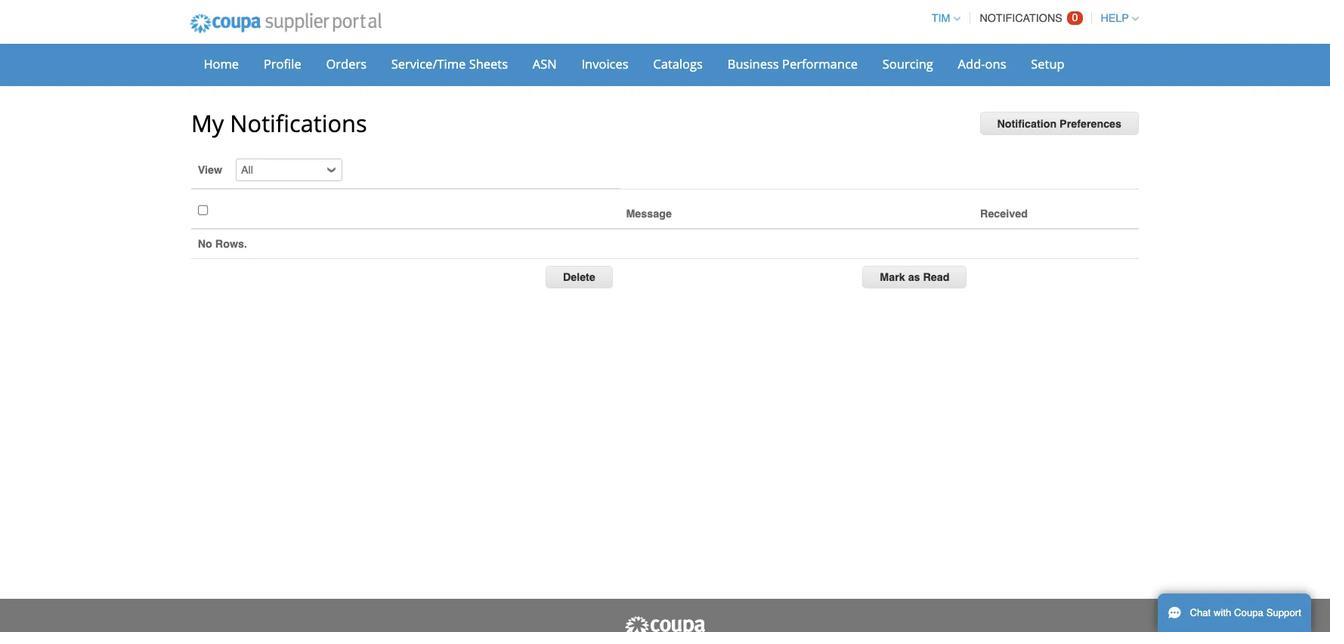 Task type: describe. For each thing, give the bounding box(es) containing it.
sourcing
[[803, 50, 849, 66]]

delete button
[[496, 242, 557, 263]]

business performance link
[[652, 47, 790, 70]]

no
[[180, 216, 193, 227]]

delete
[[512, 247, 542, 258]]

invoices
[[529, 50, 572, 66]]

service/time sheets
[[356, 50, 462, 66]]

read
[[840, 247, 864, 258]]

notifications 0
[[891, 10, 980, 22]]

help link
[[994, 11, 1036, 22]]

performance
[[711, 50, 780, 66]]

add-ons link
[[862, 47, 925, 70]]

as
[[826, 247, 837, 258]]

no rows.
[[180, 216, 225, 227]]

mark as read button
[[784, 242, 879, 263]]

notification preferences
[[907, 107, 1020, 118]]

add-
[[871, 50, 896, 66]]

notifications inside notifications 0
[[891, 11, 966, 22]]

my
[[174, 97, 204, 126]]

notification
[[907, 107, 961, 118]]

asn link
[[475, 47, 516, 70]]

asn
[[484, 50, 506, 66]]

catalogs link
[[584, 47, 649, 70]]

notification preferences link
[[891, 102, 1036, 123]]

navigation containing notifications 0
[[840, 2, 1036, 32]]

profile
[[240, 50, 274, 66]]

mark as read
[[800, 247, 864, 258]]

orders link
[[287, 47, 343, 70]]

my notifications
[[174, 97, 334, 126]]

catalogs
[[594, 50, 639, 66]]

home
[[185, 50, 217, 66]]

sheets
[[427, 50, 462, 66]]



Task type: locate. For each thing, give the bounding box(es) containing it.
service/time
[[356, 50, 424, 66]]

ons
[[896, 50, 915, 66]]

business
[[662, 50, 708, 66]]

0
[[975, 10, 980, 21]]

orders
[[297, 50, 333, 66]]

help
[[1001, 11, 1027, 22]]

setup link
[[928, 47, 978, 70]]

invoices link
[[519, 47, 581, 70]]

navigation
[[840, 2, 1036, 32]]

preferences
[[964, 107, 1020, 118]]

home link
[[175, 47, 227, 70]]

0 horizontal spatial notifications
[[209, 97, 334, 126]]

notifications down profile link
[[209, 97, 334, 126]]

notifications
[[891, 11, 966, 22], [209, 97, 334, 126]]

rows.
[[196, 216, 225, 227]]

mark
[[800, 247, 823, 258]]

add-ons
[[871, 50, 915, 66]]

message
[[569, 189, 611, 200]]

coupa supplier portal image
[[163, 2, 357, 40]]

0 vertical spatial notifications
[[891, 11, 966, 22]]

received
[[892, 189, 935, 200]]

setup
[[938, 50, 968, 66]]

1 vertical spatial notifications
[[209, 97, 334, 126]]

profile link
[[230, 47, 284, 70]]

notifications up ons
[[891, 11, 966, 22]]

1 horizontal spatial notifications
[[891, 11, 966, 22]]

service/time sheets link
[[346, 47, 472, 70]]

sourcing link
[[793, 47, 859, 70]]

business performance
[[662, 50, 780, 66]]



Task type: vqa. For each thing, say whether or not it's contained in the screenshot.
My
yes



